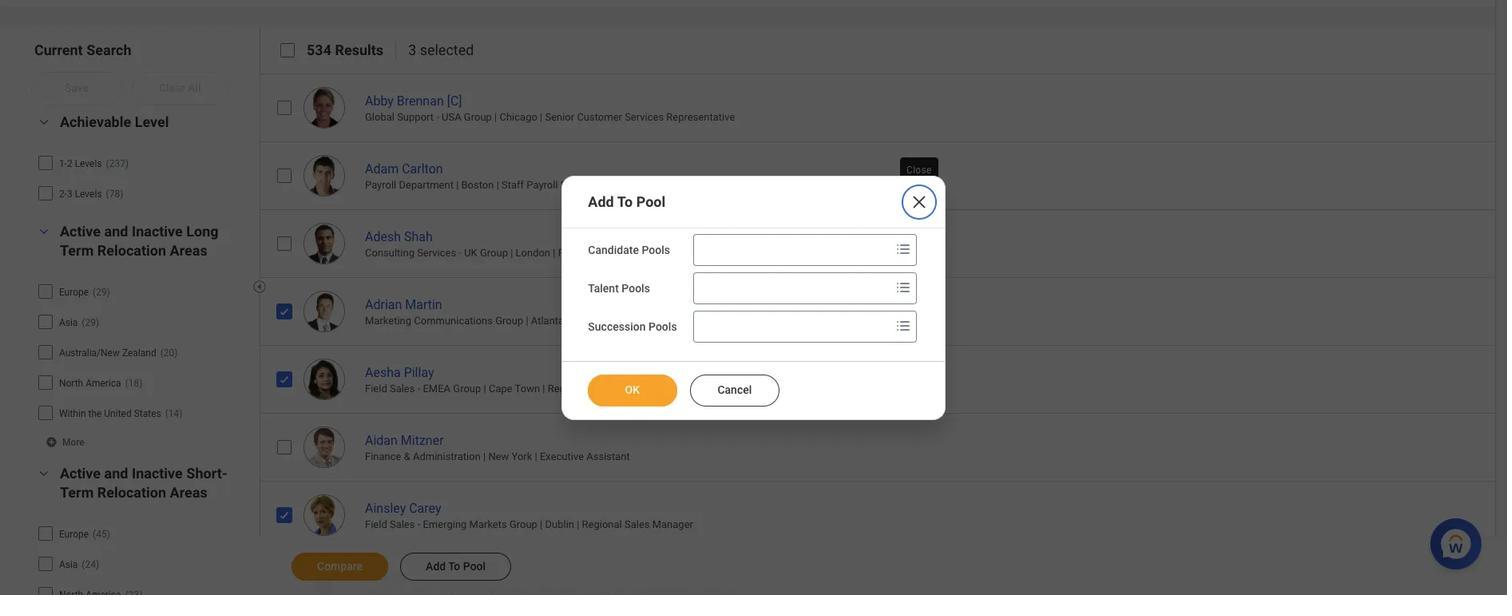 Task type: vqa. For each thing, say whether or not it's contained in the screenshot.
first Europe
yes



Task type: describe. For each thing, give the bounding box(es) containing it.
field for ainsley
[[365, 519, 387, 531]]

Candidate Pools field
[[694, 235, 890, 264]]

close tooltip
[[897, 154, 942, 186]]

achievable
[[60, 113, 131, 130]]

results
[[335, 41, 384, 58]]

| right atlanta
[[567, 315, 569, 327]]

aesha pillay
[[365, 365, 434, 380]]

adesh shah list item
[[260, 209, 1507, 277]]

active and inactive short- term relocation areas button
[[60, 465, 227, 501]]

uk
[[464, 247, 477, 259]]

to
[[617, 193, 633, 210]]

emea
[[423, 383, 451, 395]]

group inside adrian martin list item
[[495, 315, 523, 327]]

active and inactive short- term relocation areas
[[60, 465, 227, 501]]

chevron down image for active and inactive long term relocation areas
[[34, 226, 54, 237]]

| left london
[[511, 247, 513, 259]]

europe for active and inactive short- term relocation areas
[[59, 529, 89, 540]]

ainsley
[[365, 501, 406, 516]]

active and inactive long term relocation areas
[[60, 223, 219, 259]]

2 marketing from the left
[[649, 315, 695, 327]]

adrian martin
[[365, 297, 442, 312]]

cancel
[[718, 383, 752, 396]]

| right york
[[535, 451, 537, 463]]

states
[[134, 408, 161, 419]]

adam carlton link
[[365, 158, 443, 176]]

filter search field
[[32, 41, 262, 595]]

london
[[516, 247, 550, 259]]

chevron down image for active and inactive short- term relocation areas
[[34, 468, 54, 479]]

- for shah
[[459, 247, 462, 259]]

york
[[512, 451, 532, 463]]

succession pools
[[588, 320, 677, 333]]

regional for aesha pillay
[[548, 383, 588, 395]]

markets
[[469, 519, 507, 531]]

global support - usa group   |   chicago   |   senior customer services representative
[[365, 111, 735, 123]]

| left boston
[[456, 179, 459, 191]]

add to pool dialog
[[562, 175, 946, 420]]

mokashi
[[393, 569, 441, 584]]

pool
[[636, 193, 666, 210]]

group for adesh shah
[[480, 247, 508, 259]]

marketing communications group   |   atlanta   |   senior manager, marketing communications
[[365, 315, 776, 327]]

pools for talent pools
[[622, 282, 650, 294]]

sales down ainsley carey
[[390, 519, 415, 531]]

services inside abby brennan [c] list item
[[625, 111, 664, 123]]

department
[[399, 179, 454, 191]]

add to pool
[[588, 193, 666, 210]]

term for active and inactive long term relocation areas
[[60, 242, 94, 259]]

levels for 2-3 levels
[[75, 188, 102, 200]]

ainsley carey
[[365, 501, 441, 516]]

resource
[[558, 247, 601, 259]]

1-2 levels
[[59, 158, 102, 169]]

inactive for short-
[[132, 465, 183, 481]]

long
[[186, 223, 219, 240]]

adesh shah link
[[365, 226, 433, 244]]

Talent Pools field
[[694, 274, 890, 302]]

active and inactive long term relocation areas button
[[60, 223, 219, 259]]

adam carlton
[[365, 161, 443, 176]]

the
[[88, 408, 102, 419]]

check small image
[[275, 302, 294, 321]]

prompts image for succession pools
[[894, 316, 913, 335]]

assistant
[[587, 451, 630, 463]]

usa
[[442, 111, 461, 123]]

support
[[397, 111, 434, 123]]

aesha pillay link
[[365, 362, 434, 380]]

ainsley carey link
[[365, 497, 441, 516]]

active and inactive long term relocation areas group
[[32, 222, 252, 452]]

atlanta
[[531, 315, 564, 327]]

customer
[[577, 111, 622, 123]]

| right town
[[543, 383, 545, 395]]

consulting services - uk group   |   london   |   resource manager
[[365, 247, 645, 259]]

3 selected
[[408, 41, 474, 58]]

town
[[515, 383, 540, 395]]

australia/new
[[59, 347, 120, 359]]

1 payroll from the left
[[365, 179, 396, 191]]

adrian martin list item
[[260, 277, 1507, 345]]

adrian martin link
[[365, 294, 442, 312]]

talent
[[588, 282, 619, 294]]

finance
[[365, 451, 401, 463]]

carey
[[409, 501, 441, 516]]

534 results
[[307, 41, 384, 58]]

selected
[[420, 41, 474, 58]]

ok button
[[588, 374, 678, 406]]

pools for candidate pools
[[642, 243, 670, 256]]

ajay mokashi link
[[365, 565, 441, 584]]

achievable level
[[60, 113, 169, 130]]

payroll department   |   boston   |   staff payroll specialist
[[365, 179, 605, 191]]

adesh shah
[[365, 229, 433, 244]]

sales down assistant
[[625, 519, 650, 531]]

search
[[86, 41, 131, 58]]

ajay mokashi
[[365, 569, 441, 584]]

and for active and inactive long term relocation areas
[[104, 223, 128, 240]]

sales left ok on the left bottom
[[590, 383, 616, 395]]

sales down aesha pillay
[[390, 383, 415, 395]]

manager for pillay
[[618, 383, 659, 395]]

ajay
[[365, 569, 389, 584]]

group for aesha pillay
[[453, 383, 481, 395]]

2-
[[59, 188, 67, 200]]

| left 'staff'
[[497, 179, 499, 191]]

areas for long
[[170, 242, 207, 259]]

level
[[135, 113, 169, 130]]

executive
[[540, 451, 584, 463]]

cancel button
[[690, 374, 780, 406]]

current
[[34, 41, 83, 58]]

| left dublin
[[540, 519, 543, 531]]

2-3 levels
[[59, 188, 102, 200]]

adam
[[365, 161, 399, 176]]

abby
[[365, 93, 394, 108]]

&
[[404, 451, 410, 463]]

group inside ainsley carey list item
[[510, 519, 538, 531]]

ainsley carey list item
[[260, 481, 1507, 549]]

pools for succession pools
[[649, 320, 677, 333]]

and for active and inactive short- term relocation areas
[[104, 465, 128, 481]]



Task type: locate. For each thing, give the bounding box(es) containing it.
1 vertical spatial levels
[[75, 188, 102, 200]]

2 inactive from the top
[[132, 465, 183, 481]]

0 vertical spatial senior
[[545, 111, 574, 123]]

asia inside active and inactive long term relocation areas tree
[[59, 317, 78, 328]]

1 areas from the top
[[170, 242, 207, 259]]

2 prompts image from the top
[[894, 316, 913, 335]]

abby brennan [c] list item
[[260, 73, 1507, 141]]

0 vertical spatial 3
[[408, 41, 416, 58]]

new
[[488, 451, 509, 463]]

0 vertical spatial relocation
[[97, 242, 166, 259]]

2 chevron down image from the top
[[34, 468, 54, 479]]

2 check small image from the top
[[275, 505, 294, 525]]

1 europe from the top
[[59, 287, 89, 298]]

representative
[[666, 111, 735, 123]]

term inside "active and inactive long term relocation areas"
[[60, 242, 94, 259]]

aidan mitzner link
[[365, 430, 444, 448]]

ajay mokashi list item
[[260, 549, 1507, 595]]

check small image
[[275, 370, 294, 389], [275, 505, 294, 525]]

2 vertical spatial manager
[[652, 519, 693, 531]]

1 prompts image from the top
[[894, 239, 913, 258]]

1 vertical spatial term
[[60, 484, 94, 501]]

manager,
[[604, 315, 646, 327]]

Succession Pools field
[[694, 312, 890, 341]]

0 vertical spatial term
[[60, 242, 94, 259]]

abby brennan [c] link
[[365, 90, 462, 108]]

1 vertical spatial pools
[[622, 282, 650, 294]]

term down 2-3 levels
[[60, 242, 94, 259]]

3 down the 2
[[67, 188, 72, 200]]

asia for active and inactive long term relocation areas
[[59, 317, 78, 328]]

specialist
[[561, 179, 605, 191]]

- for pillay
[[418, 383, 420, 395]]

levels for 1-2 levels
[[75, 158, 102, 169]]

group right the usa at top left
[[464, 111, 492, 123]]

levels right 2-
[[75, 188, 102, 200]]

senior inside abby brennan [c] list item
[[545, 111, 574, 123]]

marketing right 'manager,'
[[649, 315, 695, 327]]

field inside ainsley carey list item
[[365, 519, 387, 531]]

0 vertical spatial europe
[[59, 287, 89, 298]]

0 vertical spatial manager
[[604, 247, 645, 259]]

levels right the 2
[[75, 158, 102, 169]]

1 vertical spatial regional
[[582, 519, 622, 531]]

1 vertical spatial and
[[104, 465, 128, 481]]

within
[[59, 408, 86, 419]]

and down 'achievable level' tree
[[104, 223, 128, 240]]

| right dublin
[[577, 519, 579, 531]]

x image
[[910, 192, 929, 211]]

cape
[[489, 383, 513, 395]]

united
[[104, 408, 132, 419]]

senior down 'talent'
[[572, 315, 601, 327]]

1 vertical spatial services
[[417, 247, 456, 259]]

dublin
[[545, 519, 574, 531]]

- down pillay
[[418, 383, 420, 395]]

and inside "active and inactive long term relocation areas"
[[104, 223, 128, 240]]

2 europe from the top
[[59, 529, 89, 540]]

regional inside the aesha pillay list item
[[548, 383, 588, 395]]

administration
[[413, 451, 481, 463]]

chevron down image inside active and inactive long term relocation areas group
[[34, 226, 54, 237]]

group for abby brennan [c]
[[464, 111, 492, 123]]

2 term from the top
[[60, 484, 94, 501]]

1 horizontal spatial payroll
[[527, 179, 558, 191]]

inactive inside "active and inactive long term relocation areas"
[[132, 223, 183, 240]]

1 horizontal spatial 3
[[408, 41, 416, 58]]

3 inside 'achievable level' tree
[[67, 188, 72, 200]]

field sales - emerging markets group   |   dublin   |   regional sales manager
[[365, 519, 693, 531]]

and down united
[[104, 465, 128, 481]]

1 field from the top
[[365, 383, 387, 395]]

active inside active and inactive short- term relocation areas
[[60, 465, 101, 481]]

1 relocation from the top
[[97, 242, 166, 259]]

| left chicago
[[495, 111, 497, 123]]

relocation down 'achievable level' tree
[[97, 242, 166, 259]]

levels
[[75, 158, 102, 169], [75, 188, 102, 200]]

check small image for aesha pillay
[[275, 370, 294, 389]]

2 active from the top
[[60, 465, 101, 481]]

relocation inside "active and inactive long term relocation areas"
[[97, 242, 166, 259]]

0 vertical spatial areas
[[170, 242, 207, 259]]

adam carlton list item
[[260, 141, 1507, 209]]

0 vertical spatial levels
[[75, 158, 102, 169]]

north
[[59, 378, 83, 389]]

active and inactive long term relocation areas tree
[[37, 278, 246, 426]]

achievable level button
[[60, 113, 169, 130]]

2 payroll from the left
[[527, 179, 558, 191]]

1 vertical spatial relocation
[[97, 484, 166, 501]]

field inside the aesha pillay list item
[[365, 383, 387, 395]]

ok
[[626, 383, 640, 396]]

1 horizontal spatial services
[[625, 111, 664, 123]]

services inside adesh shah list item
[[417, 247, 456, 259]]

active down 2-3 levels
[[60, 223, 101, 240]]

areas down short-
[[170, 484, 207, 501]]

relocation for long
[[97, 242, 166, 259]]

inactive left "long"
[[132, 223, 183, 240]]

1 vertical spatial prompts image
[[894, 316, 913, 335]]

field for aesha
[[365, 383, 387, 395]]

aesha pillay list item
[[260, 345, 1507, 413]]

1 and from the top
[[104, 223, 128, 240]]

and inside active and inactive short- term relocation areas
[[104, 465, 128, 481]]

current search
[[34, 41, 131, 58]]

chevron down image
[[34, 226, 54, 237], [34, 468, 54, 479]]

australia/new zealand
[[59, 347, 156, 359]]

1 horizontal spatial marketing
[[649, 315, 695, 327]]

0 vertical spatial field
[[365, 383, 387, 395]]

check small image for ainsley carey
[[275, 505, 294, 525]]

group left atlanta
[[495, 315, 523, 327]]

- inside ainsley carey list item
[[418, 519, 420, 531]]

shah
[[404, 229, 433, 244]]

0 vertical spatial active
[[60, 223, 101, 240]]

1 vertical spatial europe
[[59, 529, 89, 540]]

europe inside active and inactive short- term relocation areas tree
[[59, 529, 89, 540]]

active down within on the left of page
[[60, 465, 101, 481]]

1 vertical spatial check small image
[[275, 505, 294, 525]]

check small image inside ainsley carey list item
[[275, 505, 294, 525]]

0 vertical spatial inactive
[[132, 223, 183, 240]]

0 vertical spatial chevron down image
[[34, 226, 54, 237]]

1 horizontal spatial communications
[[698, 315, 776, 327]]

add
[[588, 193, 614, 210]]

0 horizontal spatial payroll
[[365, 179, 396, 191]]

term for active and inactive short- term relocation areas
[[60, 484, 94, 501]]

1 vertical spatial senior
[[572, 315, 601, 327]]

| right chicago
[[540, 111, 543, 123]]

group right markets
[[510, 519, 538, 531]]

1 active from the top
[[60, 223, 101, 240]]

prompts image up prompts image
[[894, 239, 913, 258]]

active for active and inactive short- term relocation areas
[[60, 465, 101, 481]]

areas inside active and inactive short- term relocation areas
[[170, 484, 207, 501]]

2 vertical spatial pools
[[649, 320, 677, 333]]

talent pools
[[588, 282, 650, 294]]

regional for ainsley carey
[[582, 519, 622, 531]]

| left new
[[483, 451, 486, 463]]

group
[[464, 111, 492, 123], [480, 247, 508, 259], [495, 315, 523, 327], [453, 383, 481, 395], [510, 519, 538, 531]]

group inside abby brennan [c] list item
[[464, 111, 492, 123]]

0 vertical spatial services
[[625, 111, 664, 123]]

inactive left short-
[[132, 465, 183, 481]]

1 vertical spatial asia
[[59, 559, 78, 570]]

global
[[365, 111, 395, 123]]

term inside active and inactive short- term relocation areas
[[60, 484, 94, 501]]

payroll right 'staff'
[[527, 179, 558, 191]]

pools right 'talent'
[[622, 282, 650, 294]]

aidan mitzner list item
[[260, 413, 1507, 481]]

term down within on the left of page
[[60, 484, 94, 501]]

chicago
[[500, 111, 537, 123]]

within the united states
[[59, 408, 161, 419]]

| left the cape
[[484, 383, 486, 395]]

0 horizontal spatial 3
[[67, 188, 72, 200]]

regional
[[548, 383, 588, 395], [582, 519, 622, 531]]

1 term from the top
[[60, 242, 94, 259]]

achievable level group
[[32, 112, 252, 210]]

group right the uk at the left of the page
[[480, 247, 508, 259]]

senior left customer
[[545, 111, 574, 123]]

zealand
[[122, 347, 156, 359]]

chevron down image inside active and inactive short- term relocation areas group
[[34, 468, 54, 479]]

prompts image down prompts image
[[894, 316, 913, 335]]

manager
[[604, 247, 645, 259], [618, 383, 659, 395], [652, 519, 693, 531]]

america
[[86, 378, 121, 389]]

payroll down adam
[[365, 179, 396, 191]]

mitzner
[[401, 433, 444, 448]]

1 vertical spatial chevron down image
[[34, 468, 54, 479]]

field down aesha
[[365, 383, 387, 395]]

group inside the aesha pillay list item
[[453, 383, 481, 395]]

0 vertical spatial regional
[[548, 383, 588, 395]]

1 vertical spatial 3
[[67, 188, 72, 200]]

group right emea
[[453, 383, 481, 395]]

regional right dublin
[[582, 519, 622, 531]]

field
[[365, 383, 387, 395], [365, 519, 387, 531]]

manager inside adesh shah list item
[[604, 247, 645, 259]]

2
[[67, 158, 72, 169]]

2 asia from the top
[[59, 559, 78, 570]]

1 vertical spatial field
[[365, 519, 387, 531]]

services right customer
[[625, 111, 664, 123]]

martin
[[405, 297, 442, 312]]

group inside adesh shah list item
[[480, 247, 508, 259]]

areas inside "active and inactive long term relocation areas"
[[170, 242, 207, 259]]

[c]
[[447, 93, 462, 108]]

0 vertical spatial pools
[[642, 243, 670, 256]]

communications down talent pools field
[[698, 315, 776, 327]]

active
[[60, 223, 101, 240], [60, 465, 101, 481]]

term
[[60, 242, 94, 259], [60, 484, 94, 501]]

1 vertical spatial manager
[[618, 383, 659, 395]]

0 vertical spatial asia
[[59, 317, 78, 328]]

consulting
[[365, 247, 415, 259]]

1 chevron down image from the top
[[34, 226, 54, 237]]

relocation up active and inactive short- term relocation areas tree
[[97, 484, 166, 501]]

prompts image
[[894, 239, 913, 258], [894, 316, 913, 335]]

- for carey
[[418, 519, 420, 531]]

1-
[[59, 158, 67, 169]]

manager inside ainsley carey list item
[[652, 519, 693, 531]]

check small image inside the aesha pillay list item
[[275, 370, 294, 389]]

payroll
[[365, 179, 396, 191], [527, 179, 558, 191]]

relocation
[[97, 242, 166, 259], [97, 484, 166, 501]]

boston
[[461, 179, 494, 191]]

| right london
[[553, 247, 556, 259]]

adrian
[[365, 297, 402, 312]]

2 levels from the top
[[75, 188, 102, 200]]

chevron down image
[[34, 116, 54, 128]]

asia inside active and inactive short- term relocation areas tree
[[59, 559, 78, 570]]

europe for active and inactive long term relocation areas
[[59, 287, 89, 298]]

1 levels from the top
[[75, 158, 102, 169]]

emerging
[[423, 519, 467, 531]]

2 relocation from the top
[[97, 484, 166, 501]]

aidan
[[365, 433, 398, 448]]

prompts image
[[894, 278, 913, 297]]

1 vertical spatial inactive
[[132, 465, 183, 481]]

areas down "long"
[[170, 242, 207, 259]]

pools right 'manager,'
[[649, 320, 677, 333]]

2 areas from the top
[[170, 484, 207, 501]]

aidan mitzner
[[365, 433, 444, 448]]

2 field from the top
[[365, 519, 387, 531]]

asia for active and inactive short- term relocation areas
[[59, 559, 78, 570]]

north america
[[59, 378, 121, 389]]

| left atlanta
[[526, 315, 528, 327]]

communications
[[414, 315, 493, 327], [698, 315, 776, 327]]

succession
[[588, 320, 646, 333]]

3 left the selected in the top of the page
[[408, 41, 416, 58]]

1 marketing from the left
[[365, 315, 411, 327]]

inactive
[[132, 223, 183, 240], [132, 465, 183, 481]]

- inside abby brennan [c] list item
[[436, 111, 439, 123]]

aesha
[[365, 365, 401, 380]]

active and inactive short- term relocation areas tree
[[37, 520, 246, 595]]

inactive inside active and inactive short- term relocation areas
[[132, 465, 183, 481]]

manager inside the aesha pillay list item
[[618, 383, 659, 395]]

0 vertical spatial prompts image
[[894, 239, 913, 258]]

manager for carey
[[652, 519, 693, 531]]

candidate
[[588, 243, 639, 256]]

marketing down adrian
[[365, 315, 411, 327]]

prompts image for candidate pools
[[894, 239, 913, 258]]

brennan
[[397, 93, 444, 108]]

- down carey
[[418, 519, 420, 531]]

communications down "martin" on the left of page
[[414, 315, 493, 327]]

carlton
[[402, 161, 443, 176]]

active and inactive short- term relocation areas group
[[32, 464, 252, 595]]

regional inside ainsley carey list item
[[582, 519, 622, 531]]

areas for short-
[[170, 484, 207, 501]]

0 vertical spatial and
[[104, 223, 128, 240]]

candidate pools
[[588, 243, 670, 256]]

services
[[625, 111, 664, 123], [417, 247, 456, 259]]

- inside adesh shah list item
[[459, 247, 462, 259]]

marketing
[[365, 315, 411, 327], [649, 315, 695, 327]]

finance & administration   |   new york   |   executive assistant
[[365, 451, 630, 463]]

|
[[495, 111, 497, 123], [540, 111, 543, 123], [456, 179, 459, 191], [497, 179, 499, 191], [511, 247, 513, 259], [553, 247, 556, 259], [526, 315, 528, 327], [567, 315, 569, 327], [484, 383, 486, 395], [543, 383, 545, 395], [483, 451, 486, 463], [535, 451, 537, 463], [540, 519, 543, 531], [577, 519, 579, 531]]

regional right town
[[548, 383, 588, 395]]

staff
[[502, 179, 524, 191]]

field sales - emea group   |   cape town   |   regional sales manager
[[365, 383, 659, 395]]

0 horizontal spatial communications
[[414, 315, 493, 327]]

relocation for short-
[[97, 484, 166, 501]]

senior inside adrian martin list item
[[572, 315, 601, 327]]

1 inactive from the top
[[132, 223, 183, 240]]

2 communications from the left
[[698, 315, 776, 327]]

1 asia from the top
[[59, 317, 78, 328]]

-
[[436, 111, 439, 123], [459, 247, 462, 259], [418, 383, 420, 395], [418, 519, 420, 531]]

2 and from the top
[[104, 465, 128, 481]]

- for brennan
[[436, 111, 439, 123]]

services down shah
[[417, 247, 456, 259]]

active for active and inactive long term relocation areas
[[60, 223, 101, 240]]

1 vertical spatial areas
[[170, 484, 207, 501]]

active inside "active and inactive long term relocation areas"
[[60, 223, 101, 240]]

pools right candidate
[[642, 243, 670, 256]]

achievable level tree
[[37, 149, 246, 207]]

0 vertical spatial check small image
[[275, 370, 294, 389]]

adesh
[[365, 229, 401, 244]]

europe
[[59, 287, 89, 298], [59, 529, 89, 540]]

inactive for long
[[132, 223, 183, 240]]

abby brennan [c]
[[365, 93, 462, 108]]

1 vertical spatial active
[[60, 465, 101, 481]]

relocation inside active and inactive short- term relocation areas
[[97, 484, 166, 501]]

0 horizontal spatial marketing
[[365, 315, 411, 327]]

0 horizontal spatial services
[[417, 247, 456, 259]]

- inside the aesha pillay list item
[[418, 383, 420, 395]]

europe inside active and inactive long term relocation areas tree
[[59, 287, 89, 298]]

- left the uk at the left of the page
[[459, 247, 462, 259]]

pools
[[642, 243, 670, 256], [622, 282, 650, 294], [649, 320, 677, 333]]

- left the usa at top left
[[436, 111, 439, 123]]

1 check small image from the top
[[275, 370, 294, 389]]

1 communications from the left
[[414, 315, 493, 327]]

field down ainsley
[[365, 519, 387, 531]]



